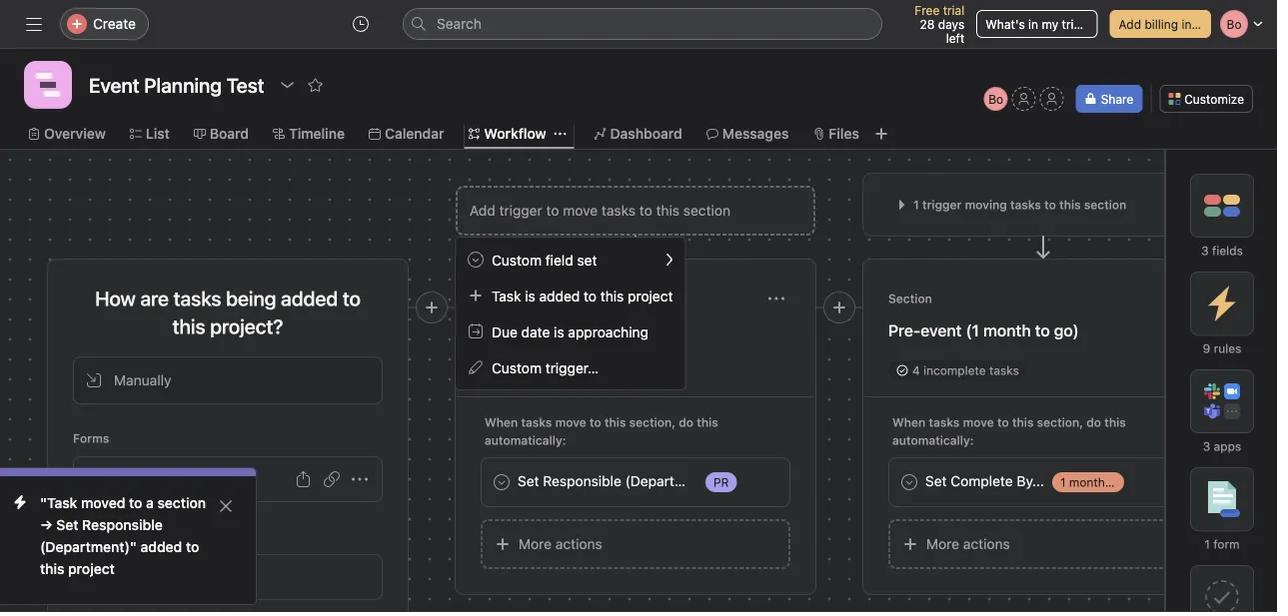 Task type: describe. For each thing, give the bounding box(es) containing it.
custom field set link
[[456, 242, 685, 278]]

section, for overviewing
[[629, 416, 676, 430]]

share
[[1101, 92, 1134, 106]]

billing
[[1145, 17, 1179, 31]]

board
[[210, 125, 249, 142]]

template fun
[[106, 569, 193, 586]]

1 form
[[1205, 538, 1240, 552]]

what's in my trial?
[[986, 17, 1090, 31]]

move inside dropdown button
[[563, 202, 598, 219]]

add tab image
[[874, 126, 890, 142]]

task
[[580, 364, 603, 378]]

custom for custom field set
[[492, 252, 542, 268]]

"task moved to a section → set responsible (department)" added to this project
[[40, 495, 206, 578]]

incomplete for pre-event (1 month to go)
[[924, 364, 986, 378]]

left
[[946, 31, 965, 45]]

is inside task is added to this project link
[[525, 288, 536, 304]]

add billing info button
[[1110, 10, 1212, 38]]

to inside 1 trigger moving tasks to this section dropdown button
[[1045, 198, 1056, 212]]

pr
[[714, 476, 729, 490]]

event inside "button"
[[921, 321, 962, 340]]

history image
[[353, 16, 369, 32]]

this project?
[[173, 315, 283, 338]]

more actions button for overviewing
[[481, 520, 791, 570]]

this up the set responsible (department) pr
[[605, 416, 626, 430]]

automatically: for pre-event (1 month to go)
[[893, 434, 974, 448]]

"task
[[40, 495, 77, 512]]

add trigger to move tasks to this section button
[[456, 186, 816, 236]]

planning
[[150, 471, 205, 488]]

actions for overviewing
[[556, 536, 603, 553]]

this up pr
[[697, 416, 718, 430]]

add trigger to move tasks to this section
[[470, 202, 731, 219]]

show options image
[[279, 77, 295, 93]]

trigger…
[[546, 360, 599, 376]]

overviewing button
[[481, 313, 791, 349]]

set inside "task moved to a section → set responsible (department)" added to this project
[[56, 517, 79, 534]]

free
[[915, 3, 940, 17]]

bo button
[[984, 87, 1008, 111]]

template
[[106, 569, 165, 586]]

templates
[[103, 530, 160, 544]]

overview
[[44, 125, 106, 142]]

1 month before event
[[1061, 476, 1180, 490]]

task is added to this project
[[492, 288, 673, 304]]

task for task templates
[[73, 530, 100, 544]]

dashboard link
[[594, 123, 682, 145]]

moved
[[81, 495, 125, 512]]

move for overviewing
[[555, 416, 586, 430]]

project inside "task moved to a section → set responsible (department)" added to this project
[[68, 561, 115, 578]]

do for pre-event (1 month to go)
[[1087, 416, 1102, 430]]

days
[[938, 17, 965, 31]]

messages
[[722, 125, 789, 142]]

event
[[110, 471, 146, 488]]

when for overviewing
[[485, 416, 518, 430]]

overview link
[[28, 123, 106, 145]]

section inside dropdown button
[[1084, 198, 1127, 212]]

what's
[[986, 17, 1025, 31]]

task is added to this project link
[[456, 278, 685, 314]]

messages link
[[706, 123, 789, 145]]

1 horizontal spatial month
[[1069, 476, 1105, 490]]

4 incomplete tasks
[[913, 364, 1019, 378]]

how
[[95, 287, 136, 310]]

tasks down 1 incomplete task
[[521, 416, 552, 430]]

are
[[140, 287, 169, 310]]

more for pre-event (1 month to go)
[[927, 536, 960, 553]]

files
[[829, 125, 860, 142]]

event planning test button
[[73, 457, 383, 503]]

custom field set
[[492, 252, 597, 268]]

bo
[[989, 92, 1004, 106]]

share button
[[1076, 85, 1143, 113]]

1 for 1 incomplete task
[[505, 364, 510, 378]]

1 section from the left
[[481, 292, 525, 306]]

1 for 1 form
[[1205, 538, 1210, 552]]

section inside dropdown button
[[684, 202, 731, 219]]

tab actions image
[[554, 128, 566, 140]]

when tasks move to this section, do this automatically: for overviewing
[[485, 416, 718, 448]]

customize
[[1185, 92, 1244, 106]]

do for overviewing
[[679, 416, 694, 430]]

what's in my trial? button
[[977, 10, 1098, 38]]

go)
[[1054, 321, 1079, 340]]

create
[[93, 15, 136, 32]]

3 fields
[[1202, 244, 1243, 258]]

more section actions image
[[769, 291, 785, 307]]

actions for pre-event (1 month to go)
[[963, 536, 1010, 553]]

this up by...
[[1013, 416, 1034, 430]]

date
[[521, 324, 550, 340]]

section, for pre-event (1 month to go)
[[1037, 416, 1084, 430]]

task templates
[[73, 530, 160, 544]]

a
[[146, 495, 154, 512]]

this up 1 month before event
[[1105, 416, 1126, 430]]

added inside "task moved to a section → set responsible (department)" added to this project
[[141, 539, 182, 556]]

complete
[[951, 473, 1013, 490]]

due
[[492, 324, 518, 340]]

due date is approaching link
[[456, 314, 685, 350]]

pre-event (1 month to go) button
[[889, 313, 1199, 349]]

files link
[[813, 123, 860, 145]]

timeline image
[[36, 73, 60, 97]]

search list box
[[403, 8, 883, 40]]

expand sidebar image
[[26, 16, 42, 32]]

overviewing
[[481, 321, 573, 340]]

is inside due date is approaching link
[[554, 324, 564, 340]]

search
[[437, 15, 482, 32]]

fun
[[169, 569, 193, 586]]

in
[[1029, 17, 1039, 31]]

list
[[146, 125, 170, 142]]

moving
[[965, 198, 1007, 212]]

calendar link
[[369, 123, 444, 145]]

field
[[546, 252, 573, 268]]

forms
[[73, 432, 109, 446]]

rules
[[1214, 342, 1242, 356]]

test
[[209, 471, 236, 488]]

being
[[226, 287, 276, 310]]

trigger for add
[[499, 202, 543, 219]]



Task type: locate. For each thing, give the bounding box(es) containing it.
automatically: up 'complete'
[[893, 434, 974, 448]]

responsible inside "task moved to a section → set responsible (department)" added to this project
[[82, 517, 163, 534]]

2 horizontal spatial section
[[1084, 198, 1127, 212]]

approaching
[[568, 324, 649, 340]]

1 horizontal spatial responsible
[[543, 473, 622, 490]]

2 when tasks move to this section, do this automatically: from the left
[[893, 416, 1126, 448]]

automatically: down 1 incomplete task
[[485, 434, 566, 448]]

2 incomplete from the left
[[924, 364, 986, 378]]

more actions for overviewing
[[519, 536, 603, 553]]

1 for 1 month before event
[[1061, 476, 1066, 490]]

1 horizontal spatial is
[[554, 324, 564, 340]]

do up 1 month before event
[[1087, 416, 1102, 430]]

more actions down 'complete'
[[927, 536, 1010, 553]]

tasks up custom field set link
[[602, 202, 636, 219]]

1 trigger moving tasks to this section
[[914, 198, 1127, 212]]

more actions down the set responsible (department) pr
[[519, 536, 603, 553]]

this right moving
[[1060, 198, 1081, 212]]

(department)"
[[40, 539, 137, 556]]

more actions button down the set responsible (department) pr
[[481, 520, 791, 570]]

1 horizontal spatial actions
[[963, 536, 1010, 553]]

2 more actions from the left
[[927, 536, 1010, 553]]

0 vertical spatial add
[[1119, 17, 1142, 31]]

set
[[518, 473, 539, 490], [926, 473, 947, 490], [56, 517, 79, 534]]

when tasks move to this section, do this automatically: for pre-event (1 month to go)
[[893, 416, 1126, 448]]

1 horizontal spatial more actions button
[[889, 520, 1199, 570]]

is right date
[[554, 324, 564, 340]]

2 more actions button from the left
[[889, 520, 1199, 570]]

when for pre-event (1 month to go)
[[893, 416, 926, 430]]

when down 4
[[893, 416, 926, 430]]

1 horizontal spatial automatically:
[[893, 434, 974, 448]]

3 for 3 fields
[[1202, 244, 1209, 258]]

set for set responsible (department) pr
[[518, 473, 539, 490]]

0 horizontal spatial project
[[68, 561, 115, 578]]

add up "custom field set"
[[470, 202, 496, 219]]

tasks inside dropdown button
[[602, 202, 636, 219]]

1 horizontal spatial project
[[628, 288, 673, 304]]

1 vertical spatial is
[[554, 324, 564, 340]]

this down dashboard
[[656, 202, 680, 219]]

template fun button
[[73, 555, 383, 601]]

more actions
[[519, 536, 603, 553], [927, 536, 1010, 553]]

0 horizontal spatial automatically:
[[485, 434, 566, 448]]

3 left fields
[[1202, 244, 1209, 258]]

tasks down pre-event (1 month to go)
[[990, 364, 1019, 378]]

set complete by...
[[926, 473, 1045, 490]]

my
[[1042, 17, 1059, 31]]

month
[[984, 321, 1031, 340], [1069, 476, 1105, 490]]

1 trigger moving tasks to this section button
[[889, 191, 1199, 219]]

1 horizontal spatial section
[[684, 202, 731, 219]]

section inside "task moved to a section → set responsible (department)" added to this project
[[157, 495, 206, 512]]

before
[[1109, 476, 1145, 490]]

1 vertical spatial custom
[[492, 360, 542, 376]]

1 horizontal spatial set
[[518, 473, 539, 490]]

1 vertical spatial project
[[68, 561, 115, 578]]

trigger up "custom field set"
[[499, 202, 543, 219]]

customize button
[[1160, 85, 1253, 113]]

section, up by...
[[1037, 416, 1084, 430]]

0 vertical spatial event
[[921, 321, 962, 340]]

trigger left moving
[[923, 198, 962, 212]]

add
[[1119, 17, 1142, 31], [470, 202, 496, 219]]

0 horizontal spatial when
[[485, 416, 518, 430]]

free trial 28 days left
[[915, 3, 965, 45]]

1 custom from the top
[[492, 252, 542, 268]]

0 horizontal spatial when tasks move to this section, do this automatically:
[[485, 416, 718, 448]]

9
[[1203, 342, 1211, 356]]

1 more actions from the left
[[519, 536, 603, 553]]

1 horizontal spatial more actions
[[927, 536, 1010, 553]]

responsible left (department)
[[543, 473, 622, 490]]

0 horizontal spatial responsible
[[82, 517, 163, 534]]

this inside add trigger to move tasks to this section dropdown button
[[656, 202, 680, 219]]

is up overviewing
[[525, 288, 536, 304]]

when down custom trigger…
[[485, 416, 518, 430]]

1 horizontal spatial section,
[[1037, 416, 1084, 430]]

project up overviewing button
[[628, 288, 673, 304]]

event planning test
[[110, 471, 236, 488]]

create button
[[60, 8, 149, 40]]

2 horizontal spatial added
[[539, 288, 580, 304]]

do up (department)
[[679, 416, 694, 430]]

0 horizontal spatial month
[[984, 321, 1031, 340]]

3
[[1202, 244, 1209, 258], [1203, 440, 1211, 454]]

trigger for 1
[[923, 198, 962, 212]]

0 vertical spatial custom
[[492, 252, 542, 268]]

2 automatically: from the left
[[893, 434, 974, 448]]

1 actions from the left
[[556, 536, 603, 553]]

project down "(department)""
[[68, 561, 115, 578]]

task up due
[[492, 288, 521, 304]]

this inside "task moved to a section → set responsible (department)" added to this project
[[40, 561, 64, 578]]

1 right by...
[[1061, 476, 1066, 490]]

this up approaching
[[601, 288, 624, 304]]

1 inside dropdown button
[[914, 198, 919, 212]]

1 incomplete task
[[505, 364, 603, 378]]

→
[[40, 517, 53, 534]]

more for overviewing
[[519, 536, 552, 553]]

add for add trigger to move tasks to this section
[[470, 202, 496, 219]]

apps
[[1214, 440, 1242, 454]]

this inside 1 trigger moving tasks to this section dropdown button
[[1060, 198, 1081, 212]]

1 vertical spatial 3
[[1203, 440, 1211, 454]]

1 horizontal spatial add
[[1119, 17, 1142, 31]]

custom trigger…
[[492, 360, 599, 376]]

add billing info
[[1119, 17, 1203, 31]]

fields
[[1213, 244, 1243, 258]]

1 automatically: from the left
[[485, 434, 566, 448]]

1 more from the left
[[519, 536, 552, 553]]

1 when tasks move to this section, do this automatically: from the left
[[485, 416, 718, 448]]

1 horizontal spatial added
[[281, 287, 338, 310]]

0 horizontal spatial trigger
[[499, 202, 543, 219]]

2 custom from the top
[[492, 360, 542, 376]]

set responsible (department) pr
[[518, 473, 729, 490]]

add inside add trigger to move tasks to this section dropdown button
[[470, 202, 496, 219]]

1 horizontal spatial more
[[927, 536, 960, 553]]

copy form link image
[[324, 472, 340, 488]]

0 horizontal spatial task
[[73, 530, 100, 544]]

1 vertical spatial responsible
[[82, 517, 163, 534]]

custom for custom trigger…
[[492, 360, 542, 376]]

workflow link
[[468, 123, 546, 145]]

form
[[1214, 538, 1240, 552]]

1 for 1 trigger moving tasks to this section
[[914, 198, 919, 212]]

more actions for pre-event (1 month to go)
[[927, 536, 1010, 553]]

trigger inside dropdown button
[[499, 202, 543, 219]]

0 horizontal spatial set
[[56, 517, 79, 534]]

0 vertical spatial 3
[[1202, 244, 1209, 258]]

0 horizontal spatial more actions
[[519, 536, 603, 553]]

2 do from the left
[[1087, 416, 1102, 430]]

0 horizontal spatial more
[[519, 536, 552, 553]]

move up set
[[563, 202, 598, 219]]

task for task is added to this project
[[492, 288, 521, 304]]

1 horizontal spatial event
[[1149, 476, 1180, 490]]

1 section, from the left
[[629, 416, 676, 430]]

3 left apps
[[1203, 440, 1211, 454]]

28
[[920, 17, 935, 31]]

this down "(department)""
[[40, 561, 64, 578]]

when tasks move to this section, do this automatically: up by...
[[893, 416, 1126, 448]]

due date is approaching
[[492, 324, 649, 340]]

added right being
[[281, 287, 338, 310]]

2 section from the left
[[889, 292, 932, 306]]

close image
[[218, 499, 234, 515]]

added inside how are tasks being added to this project?
[[281, 287, 338, 310]]

manually
[[114, 372, 171, 389]]

0 horizontal spatial do
[[679, 416, 694, 430]]

None text field
[[84, 67, 269, 103]]

share form image
[[296, 472, 312, 488]]

trial?
[[1062, 17, 1090, 31]]

1
[[914, 198, 919, 212], [505, 364, 510, 378], [1061, 476, 1066, 490], [1205, 538, 1210, 552]]

custom trigger… link
[[456, 350, 685, 386]]

event right before
[[1149, 476, 1180, 490]]

responsible down moved
[[82, 517, 163, 534]]

1 more actions button from the left
[[481, 520, 791, 570]]

custom left field
[[492, 252, 542, 268]]

section up due
[[481, 292, 525, 306]]

move for pre-event (1 month to go)
[[963, 416, 994, 430]]

trigger
[[923, 198, 962, 212], [499, 202, 543, 219]]

1 horizontal spatial trigger
[[923, 198, 962, 212]]

1 vertical spatial event
[[1149, 476, 1180, 490]]

how are tasks being added to this project?
[[95, 287, 361, 338]]

1 vertical spatial month
[[1069, 476, 1105, 490]]

custom down due
[[492, 360, 542, 376]]

9 rules
[[1203, 342, 1242, 356]]

to inside how are tasks being added to this project?
[[343, 287, 361, 310]]

timeline
[[289, 125, 345, 142]]

incomplete
[[514, 364, 576, 378], [924, 364, 986, 378]]

list link
[[130, 123, 170, 145]]

calendar
[[385, 125, 444, 142]]

do
[[679, 416, 694, 430], [1087, 416, 1102, 430]]

add to starred image
[[307, 77, 323, 93]]

more actions button
[[481, 520, 791, 570], [889, 520, 1199, 570]]

incomplete for overviewing
[[514, 364, 576, 378]]

move down 1 incomplete task
[[555, 416, 586, 430]]

0 horizontal spatial is
[[525, 288, 536, 304]]

tasks right moving
[[1011, 198, 1041, 212]]

incomplete right 4
[[924, 364, 986, 378]]

pre-event (1 month to go)
[[889, 321, 1079, 340]]

1 incomplete from the left
[[514, 364, 576, 378]]

tasks up this project?
[[174, 287, 221, 310]]

2 horizontal spatial set
[[926, 473, 947, 490]]

(1
[[966, 321, 980, 340]]

more actions button for pre-event (1 month to go)
[[889, 520, 1199, 570]]

add left billing in the right of the page
[[1119, 17, 1142, 31]]

0 vertical spatial project
[[628, 288, 673, 304]]

2 more from the left
[[927, 536, 960, 553]]

set
[[577, 252, 597, 268]]

0 vertical spatial responsible
[[543, 473, 622, 490]]

1 horizontal spatial task
[[492, 288, 521, 304]]

1 horizontal spatial when tasks move to this section, do this automatically:
[[893, 416, 1126, 448]]

to inside task is added to this project link
[[584, 288, 597, 304]]

month right (1
[[984, 321, 1031, 340]]

set for set complete by...
[[926, 473, 947, 490]]

3 apps
[[1203, 440, 1242, 454]]

timeline link
[[273, 123, 345, 145]]

0 horizontal spatial event
[[921, 321, 962, 340]]

when tasks move to this section, do this automatically: up the set responsible (department) pr
[[485, 416, 718, 448]]

section, up (department)
[[629, 416, 676, 430]]

by...
[[1017, 473, 1045, 490]]

0 vertical spatial is
[[525, 288, 536, 304]]

1 horizontal spatial section
[[889, 292, 932, 306]]

more actions button down by...
[[889, 520, 1199, 570]]

when
[[485, 416, 518, 430], [893, 416, 926, 430]]

responsible
[[543, 473, 622, 490], [82, 517, 163, 534]]

0 horizontal spatial section,
[[629, 416, 676, 430]]

1 horizontal spatial do
[[1087, 416, 1102, 430]]

0 horizontal spatial section
[[157, 495, 206, 512]]

0 horizontal spatial incomplete
[[514, 364, 576, 378]]

0 horizontal spatial add
[[470, 202, 496, 219]]

tasks inside how are tasks being added to this project?
[[174, 287, 221, 310]]

task down moved
[[73, 530, 100, 544]]

board link
[[194, 123, 249, 145]]

info
[[1182, 17, 1203, 31]]

this inside task is added to this project link
[[601, 288, 624, 304]]

0 vertical spatial month
[[984, 321, 1031, 340]]

tasks inside dropdown button
[[1011, 198, 1041, 212]]

to
[[1045, 198, 1056, 212], [546, 202, 559, 219], [640, 202, 653, 219], [343, 287, 361, 310], [584, 288, 597, 304], [1035, 321, 1050, 340], [590, 416, 601, 430], [998, 416, 1009, 430], [129, 495, 142, 512], [186, 539, 199, 556]]

month left before
[[1069, 476, 1105, 490]]

show options image
[[352, 472, 368, 488]]

search button
[[403, 8, 883, 40]]

incomplete down date
[[514, 364, 576, 378]]

1 horizontal spatial when
[[893, 416, 926, 430]]

0 horizontal spatial added
[[141, 539, 182, 556]]

actions down the set responsible (department) pr
[[556, 536, 603, 553]]

1 left moving
[[914, 198, 919, 212]]

0 horizontal spatial section
[[481, 292, 525, 306]]

2 actions from the left
[[963, 536, 1010, 553]]

automatically:
[[485, 434, 566, 448], [893, 434, 974, 448]]

add for add billing info
[[1119, 17, 1142, 31]]

2 section, from the left
[[1037, 416, 1084, 430]]

actions
[[556, 536, 603, 553], [963, 536, 1010, 553]]

to inside 'pre-event (1 month to go)' "button"
[[1035, 321, 1050, 340]]

0 horizontal spatial actions
[[556, 536, 603, 553]]

1 horizontal spatial incomplete
[[924, 364, 986, 378]]

trial
[[943, 3, 965, 17]]

1 when from the left
[[485, 416, 518, 430]]

move
[[563, 202, 598, 219], [555, 416, 586, 430], [963, 416, 994, 430]]

1 down due
[[505, 364, 510, 378]]

trigger inside dropdown button
[[923, 198, 962, 212]]

added up template fun
[[141, 539, 182, 556]]

3 for 3 apps
[[1203, 440, 1211, 454]]

1 do from the left
[[679, 416, 694, 430]]

add inside add billing info button
[[1119, 17, 1142, 31]]

section,
[[629, 416, 676, 430], [1037, 416, 1084, 430]]

added down field
[[539, 288, 580, 304]]

tasks down 4 incomplete tasks
[[929, 416, 960, 430]]

is
[[525, 288, 536, 304], [554, 324, 564, 340]]

2 when from the left
[[893, 416, 926, 430]]

pre-
[[889, 321, 921, 340]]

0 horizontal spatial more actions button
[[481, 520, 791, 570]]

4
[[913, 364, 920, 378]]

section up 'pre-'
[[889, 292, 932, 306]]

move down 4 incomplete tasks
[[963, 416, 994, 430]]

0 vertical spatial task
[[492, 288, 521, 304]]

when tasks move to this section, do this automatically:
[[485, 416, 718, 448], [893, 416, 1126, 448]]

1 left form
[[1205, 538, 1210, 552]]

actions down set complete by...
[[963, 536, 1010, 553]]

automatically: for overviewing
[[485, 434, 566, 448]]

event left (1
[[921, 321, 962, 340]]

1 vertical spatial add
[[470, 202, 496, 219]]

1 vertical spatial task
[[73, 530, 100, 544]]

month inside "button"
[[984, 321, 1031, 340]]



Task type: vqa. For each thing, say whether or not it's contained in the screenshot.
Pre-event (1 month to go)'s More actions
yes



